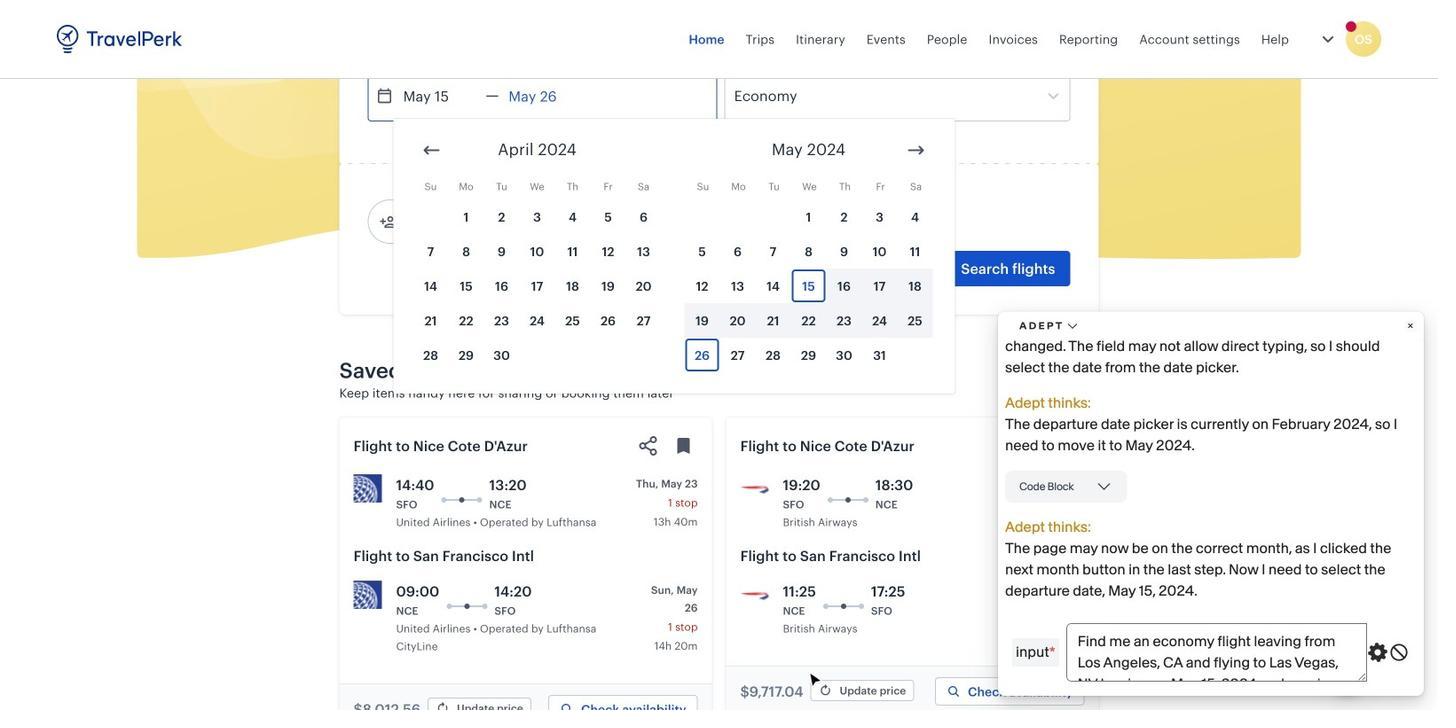Task type: vqa. For each thing, say whether or not it's contained in the screenshot.
From search field
no



Task type: locate. For each thing, give the bounding box(es) containing it.
1 vertical spatial united airlines image
[[354, 581, 382, 610]]

0 vertical spatial united airlines image
[[354, 475, 382, 503]]

united airlines image
[[354, 475, 382, 503], [354, 581, 382, 610]]

0 vertical spatial british airways image
[[740, 475, 769, 503]]

british airways image
[[740, 475, 769, 503], [740, 581, 769, 610]]

Add first traveler search field
[[397, 208, 582, 236]]

1 vertical spatial british airways image
[[740, 581, 769, 610]]

2 british airways image from the top
[[740, 581, 769, 610]]



Task type: describe. For each thing, give the bounding box(es) containing it.
To search field
[[768, 23, 1047, 51]]

move backward to switch to the previous month. image
[[421, 140, 442, 161]]

Return text field
[[499, 71, 591, 121]]

calendar application
[[393, 119, 1438, 407]]

1 united airlines image from the top
[[354, 475, 382, 503]]

1 british airways image from the top
[[740, 475, 769, 503]]

move forward to switch to the next month. image
[[905, 140, 927, 161]]

2 united airlines image from the top
[[354, 581, 382, 610]]

Depart text field
[[393, 71, 486, 121]]



